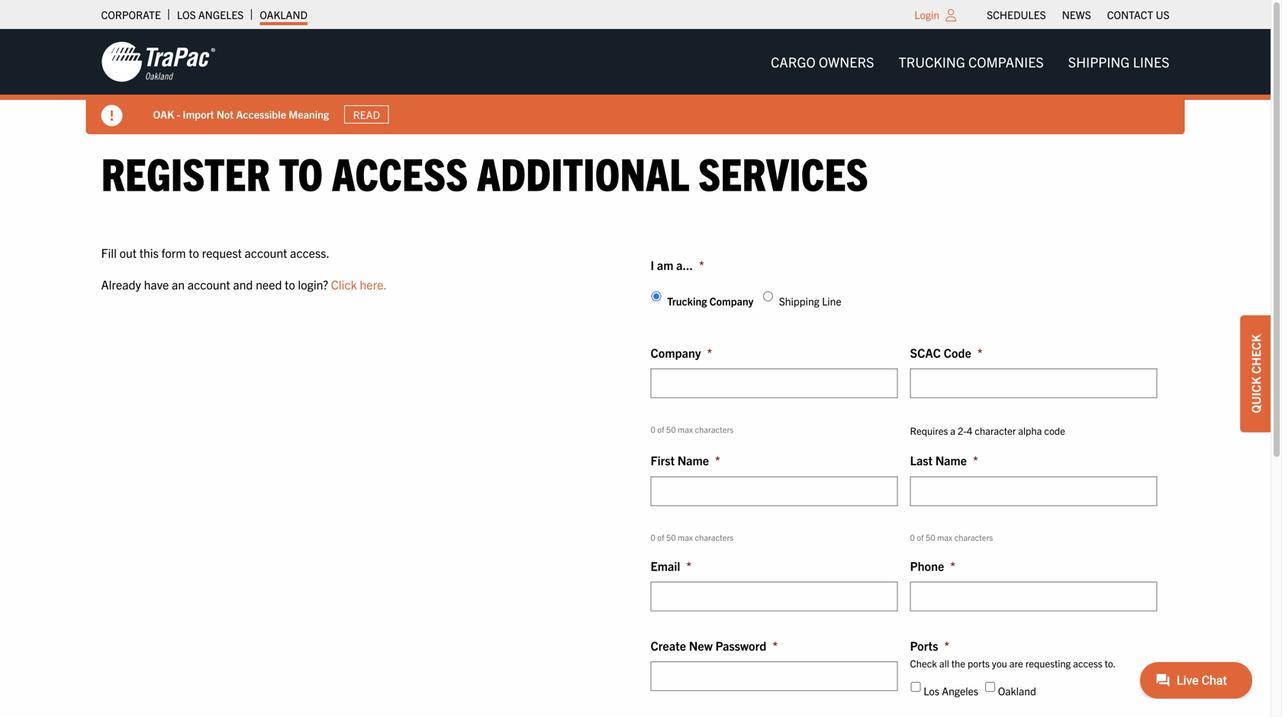 Task type: locate. For each thing, give the bounding box(es) containing it.
max up phone *
[[937, 532, 952, 542]]

1 vertical spatial shipping
[[779, 294, 819, 308]]

oakland right 'los angeles' 'link'
[[260, 8, 308, 21]]

trucking for trucking companies
[[899, 53, 965, 70]]

max
[[678, 424, 693, 435], [678, 532, 693, 542], [937, 532, 952, 542]]

check
[[1248, 334, 1263, 374], [910, 657, 937, 670]]

None password field
[[651, 662, 898, 691]]

None text field
[[910, 368, 1157, 398], [910, 476, 1157, 506], [651, 582, 898, 612], [910, 368, 1157, 398], [910, 476, 1157, 506], [651, 582, 898, 612]]

banner containing cargo owners
[[0, 29, 1282, 134]]

additional
[[477, 144, 689, 200]]

0 horizontal spatial name
[[677, 453, 709, 468]]

oakland right oakland "checkbox"
[[998, 684, 1036, 698]]

shipping for shipping line
[[779, 294, 819, 308]]

50 up phone *
[[926, 532, 935, 542]]

last
[[910, 453, 933, 468]]

access
[[332, 144, 468, 200]]

are
[[1009, 657, 1023, 670]]

requires
[[910, 424, 948, 437]]

0 up email
[[651, 532, 655, 542]]

max up first name *
[[678, 424, 693, 435]]

*
[[699, 257, 704, 273], [707, 345, 712, 360], [977, 345, 983, 360], [715, 453, 720, 468], [973, 453, 978, 468], [686, 558, 692, 573], [950, 558, 955, 573], [773, 638, 778, 653], [944, 638, 949, 653]]

los angeles inside the register to access additional services "main content"
[[924, 684, 978, 698]]

of
[[657, 424, 664, 435], [657, 532, 664, 542], [917, 532, 924, 542]]

0 vertical spatial shipping
[[1068, 53, 1130, 70]]

owners
[[819, 53, 874, 70]]

scac
[[910, 345, 941, 360]]

1 vertical spatial los
[[924, 684, 939, 698]]

0 of 50 max characters for first name
[[651, 532, 734, 542]]

* inside ports * check all the ports you are requesting access to.
[[944, 638, 949, 653]]

company *
[[651, 345, 712, 360]]

all
[[939, 657, 949, 670]]

0 of 50 max characters up first name *
[[651, 424, 734, 435]]

scac code *
[[910, 345, 983, 360]]

0 horizontal spatial oakland
[[260, 8, 308, 21]]

ports
[[910, 638, 938, 653]]

los angeles down all
[[924, 684, 978, 698]]

company down trucking company radio
[[651, 345, 701, 360]]

1 horizontal spatial oakland
[[998, 684, 1036, 698]]

1 horizontal spatial name
[[935, 453, 967, 468]]

account right an
[[188, 277, 230, 292]]

los up oakland image
[[177, 8, 196, 21]]

solid image
[[101, 105, 122, 126]]

los inside 'link'
[[177, 8, 196, 21]]

0 vertical spatial los angeles
[[177, 8, 244, 21]]

the
[[951, 657, 965, 670]]

trucking inside the register to access additional services "main content"
[[667, 294, 707, 308]]

create
[[651, 638, 686, 653]]

0 horizontal spatial check
[[910, 657, 937, 670]]

to down meaning
[[279, 144, 323, 200]]

menu bar
[[979, 4, 1178, 25], [759, 46, 1182, 77]]

to right need at the left of page
[[285, 277, 295, 292]]

1 horizontal spatial check
[[1248, 334, 1263, 374]]

1 horizontal spatial los
[[924, 684, 939, 698]]

light image
[[946, 9, 956, 21]]

1 vertical spatial angeles
[[942, 684, 978, 698]]

check inside "link"
[[1248, 334, 1263, 374]]

0
[[651, 424, 655, 435], [651, 532, 655, 542], [910, 532, 915, 542]]

0 of 50 max characters up phone *
[[910, 532, 993, 542]]

banner
[[0, 29, 1282, 134]]

shipping for shipping lines
[[1068, 53, 1130, 70]]

Trucking Company radio
[[651, 292, 661, 302]]

angeles left oakland link
[[198, 8, 244, 21]]

shipping right shipping line radio
[[779, 294, 819, 308]]

shipping inside the register to access additional services "main content"
[[779, 294, 819, 308]]

* up all
[[944, 638, 949, 653]]

check down ports
[[910, 657, 937, 670]]

0 of 50 max characters
[[651, 424, 734, 435], [651, 532, 734, 542], [910, 532, 993, 542]]

to
[[279, 144, 323, 200], [189, 245, 199, 260], [285, 277, 295, 292]]

email *
[[651, 558, 692, 573]]

0 vertical spatial check
[[1248, 334, 1263, 374]]

1 vertical spatial account
[[188, 277, 230, 292]]

not
[[217, 107, 234, 121]]

angeles inside the register to access additional services "main content"
[[942, 684, 978, 698]]

angeles
[[198, 8, 244, 21], [942, 684, 978, 698]]

register to access additional services
[[101, 144, 868, 200]]

* right first
[[715, 453, 720, 468]]

max for company
[[678, 424, 693, 435]]

characters for first name *
[[695, 532, 734, 542]]

1 vertical spatial los angeles
[[924, 684, 978, 698]]

company
[[709, 294, 753, 308], [651, 345, 701, 360]]

name right last
[[935, 453, 967, 468]]

meaning
[[289, 107, 329, 121]]

1 vertical spatial check
[[910, 657, 937, 670]]

already have an account and need to login? click here.
[[101, 277, 387, 292]]

1 horizontal spatial account
[[245, 245, 287, 260]]

0 horizontal spatial los angeles
[[177, 8, 244, 21]]

read link
[[344, 105, 389, 124]]

register to access additional services main content
[[86, 144, 1185, 717]]

characters
[[695, 424, 734, 435], [695, 532, 734, 542], [954, 532, 993, 542]]

1 horizontal spatial trucking
[[899, 53, 965, 70]]

oak - import not accessible meaning
[[153, 107, 329, 121]]

company left shipping line radio
[[709, 294, 753, 308]]

* down trucking company
[[707, 345, 712, 360]]

oak
[[153, 107, 174, 121]]

shipping
[[1068, 53, 1130, 70], [779, 294, 819, 308]]

new
[[689, 638, 713, 653]]

requesting
[[1025, 657, 1071, 670]]

out
[[120, 245, 137, 260]]

1 vertical spatial oakland
[[998, 684, 1036, 698]]

of up email
[[657, 532, 664, 542]]

None text field
[[651, 368, 898, 398], [651, 476, 898, 506], [910, 582, 1157, 612], [651, 368, 898, 398], [651, 476, 898, 506], [910, 582, 1157, 612]]

0 vertical spatial menu bar
[[979, 4, 1178, 25]]

0 horizontal spatial company
[[651, 345, 701, 360]]

0 horizontal spatial trucking
[[667, 294, 707, 308]]

access.
[[290, 245, 330, 260]]

characters for company *
[[695, 424, 734, 435]]

-
[[177, 107, 180, 121]]

trucking for trucking company
[[667, 294, 707, 308]]

angeles inside 'link'
[[198, 8, 244, 21]]

account up need at the left of page
[[245, 245, 287, 260]]

0 horizontal spatial account
[[188, 277, 230, 292]]

0 of 50 max characters for last name
[[910, 532, 993, 542]]

0 for company
[[651, 424, 655, 435]]

50
[[666, 424, 676, 435], [666, 532, 676, 542], [926, 532, 935, 542]]

1 vertical spatial trucking
[[667, 294, 707, 308]]

1 vertical spatial company
[[651, 345, 701, 360]]

1 horizontal spatial company
[[709, 294, 753, 308]]

1 horizontal spatial angeles
[[942, 684, 978, 698]]

access
[[1073, 657, 1102, 670]]

0 vertical spatial trucking
[[899, 53, 965, 70]]

cargo
[[771, 53, 816, 70]]

1 vertical spatial menu bar
[[759, 46, 1182, 77]]

4
[[967, 424, 972, 437]]

los angeles up oakland image
[[177, 8, 244, 21]]

0 of 50 max characters up email *
[[651, 532, 734, 542]]

trucking down login "link"
[[899, 53, 965, 70]]

50 up first
[[666, 424, 676, 435]]

this
[[139, 245, 159, 260]]

50 up email *
[[666, 532, 676, 542]]

0 up first
[[651, 424, 655, 435]]

code
[[944, 345, 971, 360]]

2 name from the left
[[935, 453, 967, 468]]

line
[[822, 294, 841, 308]]

0 vertical spatial los
[[177, 8, 196, 21]]

a...
[[676, 257, 693, 273]]

0 horizontal spatial los
[[177, 8, 196, 21]]

0 horizontal spatial angeles
[[198, 8, 244, 21]]

max up email *
[[678, 532, 693, 542]]

corporate
[[101, 8, 161, 21]]

trucking
[[899, 53, 965, 70], [667, 294, 707, 308]]

0 of 50 max characters for company
[[651, 424, 734, 435]]

max for first
[[678, 532, 693, 542]]

trucking right trucking company radio
[[667, 294, 707, 308]]

los angeles link
[[177, 4, 244, 25]]

1 horizontal spatial shipping
[[1068, 53, 1130, 70]]

accessible
[[236, 107, 286, 121]]

shipping down news link
[[1068, 53, 1130, 70]]

companies
[[968, 53, 1044, 70]]

Oakland checkbox
[[985, 682, 995, 692]]

to.
[[1105, 657, 1116, 670]]

name right first
[[677, 453, 709, 468]]

0 vertical spatial angeles
[[198, 8, 244, 21]]

characters for last name *
[[954, 532, 993, 542]]

1 horizontal spatial los angeles
[[924, 684, 978, 698]]

los right los angeles option at the bottom of page
[[924, 684, 939, 698]]

services
[[698, 144, 868, 200]]

phone *
[[910, 558, 955, 573]]

of up phone
[[917, 532, 924, 542]]

oakland
[[260, 8, 308, 21], [998, 684, 1036, 698]]

a
[[950, 424, 955, 437]]

max for last
[[937, 532, 952, 542]]

need
[[256, 277, 282, 292]]

of up first
[[657, 424, 664, 435]]

0 up phone
[[910, 532, 915, 542]]

to right form
[[189, 245, 199, 260]]

check up 'quick' at the right bottom of the page
[[1248, 334, 1263, 374]]

Shipping Line radio
[[763, 292, 773, 302]]

menu bar containing schedules
[[979, 4, 1178, 25]]

* right code
[[977, 345, 983, 360]]

lines
[[1133, 53, 1169, 70]]

1 name from the left
[[677, 453, 709, 468]]

0 horizontal spatial shipping
[[779, 294, 819, 308]]

angeles down the "the" at the bottom
[[942, 684, 978, 698]]



Task type: vqa. For each thing, say whether or not it's contained in the screenshot.
1st minutes from the right
no



Task type: describe. For each thing, give the bounding box(es) containing it.
shipping lines link
[[1056, 46, 1182, 77]]

and
[[233, 277, 253, 292]]

1 vertical spatial to
[[189, 245, 199, 260]]

us
[[1156, 8, 1169, 21]]

* right a...
[[699, 257, 704, 273]]

click here. link
[[331, 277, 387, 292]]

already
[[101, 277, 141, 292]]

have
[[144, 277, 169, 292]]

* right email
[[686, 558, 692, 573]]

50 for first
[[666, 532, 676, 542]]

of for first
[[657, 532, 664, 542]]

2-
[[958, 424, 967, 437]]

check inside ports * check all the ports you are requesting access to.
[[910, 657, 937, 670]]

schedules
[[987, 8, 1046, 21]]

contact us link
[[1107, 4, 1169, 25]]

contact us
[[1107, 8, 1169, 21]]

i am a... *
[[651, 257, 704, 273]]

shipping lines
[[1068, 53, 1169, 70]]

2 vertical spatial to
[[285, 277, 295, 292]]

i
[[651, 257, 654, 273]]

* down requires a 2-4 character alpha code
[[973, 453, 978, 468]]

name for last name
[[935, 453, 967, 468]]

oakland image
[[101, 40, 216, 83]]

trucking companies link
[[886, 46, 1056, 77]]

contact
[[1107, 8, 1153, 21]]

50 for last
[[926, 532, 935, 542]]

0 vertical spatial to
[[279, 144, 323, 200]]

0 for last name
[[910, 532, 915, 542]]

fill
[[101, 245, 117, 260]]

import
[[183, 107, 214, 121]]

quick check
[[1248, 334, 1263, 413]]

Los Angeles checkbox
[[911, 682, 921, 692]]

am
[[657, 257, 673, 273]]

alpha
[[1018, 424, 1042, 437]]

quick
[[1248, 377, 1263, 413]]

password
[[715, 638, 766, 653]]

trucking company
[[667, 294, 753, 308]]

oakland inside the register to access additional services "main content"
[[998, 684, 1036, 698]]

fill out this form to request account access.
[[101, 245, 330, 260]]

shipping line
[[779, 294, 841, 308]]

* right phone
[[950, 558, 955, 573]]

character
[[975, 424, 1016, 437]]

corporate link
[[101, 4, 161, 25]]

register
[[101, 144, 270, 200]]

request
[[202, 245, 242, 260]]

oakland link
[[260, 4, 308, 25]]

last name *
[[910, 453, 978, 468]]

login link
[[914, 8, 939, 21]]

0 vertical spatial oakland
[[260, 8, 308, 21]]

name for first name
[[677, 453, 709, 468]]

0 for first name
[[651, 532, 655, 542]]

email
[[651, 558, 680, 573]]

click
[[331, 277, 357, 292]]

ports * check all the ports you are requesting access to.
[[910, 638, 1116, 670]]

news
[[1062, 8, 1091, 21]]

quick check link
[[1240, 315, 1271, 433]]

0 vertical spatial account
[[245, 245, 287, 260]]

none password field inside the register to access additional services "main content"
[[651, 662, 898, 691]]

you
[[992, 657, 1007, 670]]

0 vertical spatial company
[[709, 294, 753, 308]]

code
[[1044, 424, 1065, 437]]

login
[[914, 8, 939, 21]]

cargo owners link
[[759, 46, 886, 77]]

trucking companies
[[899, 53, 1044, 70]]

of for last
[[917, 532, 924, 542]]

an
[[172, 277, 185, 292]]

create new password *
[[651, 638, 778, 653]]

requires a 2-4 character alpha code
[[910, 424, 1065, 437]]

los inside the register to access additional services "main content"
[[924, 684, 939, 698]]

* right password on the bottom of page
[[773, 638, 778, 653]]

login?
[[298, 277, 328, 292]]

news link
[[1062, 4, 1091, 25]]

read
[[353, 108, 380, 121]]

schedules link
[[987, 4, 1046, 25]]

menu bar containing cargo owners
[[759, 46, 1182, 77]]

here.
[[360, 277, 387, 292]]

form
[[161, 245, 186, 260]]

cargo owners
[[771, 53, 874, 70]]

first
[[651, 453, 675, 468]]

50 for company
[[666, 424, 676, 435]]

of for company
[[657, 424, 664, 435]]

first name *
[[651, 453, 720, 468]]

ports
[[968, 657, 990, 670]]

phone
[[910, 558, 944, 573]]



